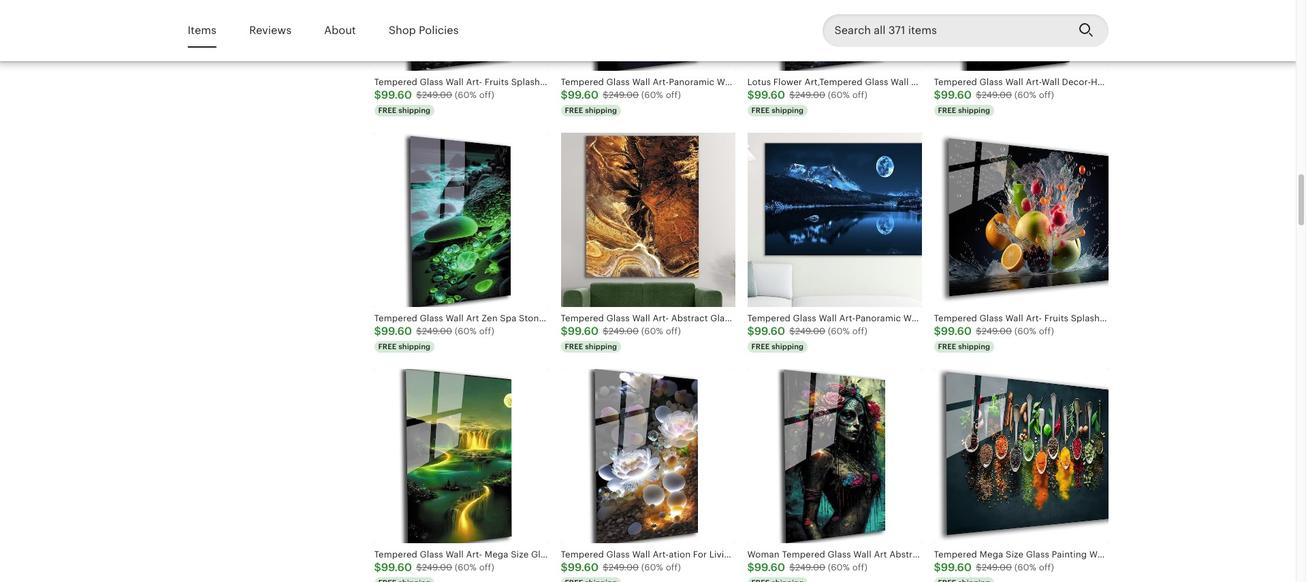 Task type: describe. For each thing, give the bounding box(es) containing it.
shipping for lotus flower art,tempered glass wall art, vivid colors,glass printing,large wall art,photo on glass,lotus flower wall decor,glass picture
[[772, 107, 804, 115]]

1 vertical spatial tempered glass wall art- fruits splash print large glass wall art-kitchen wall art-glass wall hanging-housewarming gifts-wall decor image
[[935, 133, 1109, 307]]

lotus flower art,tempered glass wall art, vivid colors,glass printing,large wall art,photo on glass,lotus flower wall decor,glass picture image
[[748, 0, 922, 71]]

woman tempered glass wall art abstract hanging decor gold woman natural and vivid wall decor modern wall art, extra large wall art,woman art image
[[748, 369, 922, 544]]

shipping for the bottom the tempered glass wall art-panoramic wall art-glass printing-extra large wall art-wall hangings-mega size panoramic print-moon view wall art image
[[772, 343, 804, 351]]

tempered glass wall art- mega size glass wall decor- office wall decor-glass wall printing-autumn view-waterfall wall art-forest wall art image
[[374, 369, 549, 544]]

items
[[188, 24, 217, 37]]

tempered glass wall art-ation for living room-floral wall art-xray flower wall art-black floral art-dark flower wall decor gifts image
[[561, 369, 736, 544]]

$ 99.60 $ 249.00 (60% off) for tempered glass wall art-ation for living room-floral wall art-xray flower wall art-black floral art-dark flower wall decor gifts image on the bottom
[[561, 562, 681, 575]]

shipping for tempered glass wall art- abstract glass wall art- panaromic glass wall art- wall hangings-extra large wall art- wall art- wall decor- 'image'
[[585, 343, 618, 351]]

tempered glass wall art-wall decor-home decor-glass printing- extra large wall art-wall hangings-forest wall art-tree nature wall art image
[[935, 0, 1109, 71]]

items link
[[188, 15, 217, 46]]

$ 99.60 $ 249.00 (60% off) for woman tempered glass wall art abstract hanging decor gold woman natural and vivid wall decor modern wall art, extra large wall art,woman art image
[[748, 562, 868, 575]]

$ 99.60 $ 249.00 (60% off) for tempered glass wall art- mega size glass wall decor- office wall decor-glass wall printing-autumn view-waterfall wall art-forest wall art image
[[374, 562, 495, 575]]

$ 99.60 $ 249.00 (60% off) for tempered mega size glass painting wall art-natural and vivid wall decor-kitchen wall art-spoon spices wall art-food wall art-aluminum frame image
[[935, 562, 1055, 575]]

reviews
[[249, 24, 292, 37]]

reviews link
[[249, 15, 292, 46]]

Search all 371 items text field
[[823, 14, 1068, 47]]

shipping for left the tempered glass wall art-panoramic wall art-glass printing-extra large wall art-wall hangings-mega size panoramic print-moon view wall art image
[[585, 107, 618, 115]]

tempered mega size glass painting wall art-natural and vivid wall decor-kitchen wall art-spoon spices wall art-food wall art-aluminum frame image
[[935, 369, 1109, 544]]



Task type: locate. For each thing, give the bounding box(es) containing it.
shipping for the tempered glass wall art-wall decor-home decor-glass printing- extra large wall art-wall hangings-forest wall art-tree nature wall art image
[[959, 107, 991, 115]]

$ 99.60 $ 249.00 (60% off) free shipping
[[374, 89, 495, 115], [561, 89, 681, 115], [748, 89, 868, 115], [935, 89, 1055, 115], [374, 325, 495, 351], [561, 325, 681, 351], [748, 325, 868, 351], [935, 325, 1055, 351]]

tempered glass wall art- abstract glass wall art- panaromic glass wall art- wall hangings-extra large wall art- wall art- wall decor- image
[[561, 133, 736, 307]]

0 horizontal spatial tempered glass wall art-panoramic wall art-glass printing-extra large wall art-wall hangings-mega size panoramic print-moon view wall art image
[[561, 0, 736, 71]]

1 horizontal spatial tempered glass wall art- fruits splash print large glass wall art-kitchen wall art-glass wall hanging-housewarming gifts-wall decor image
[[935, 133, 1109, 307]]

(60%
[[455, 90, 477, 100], [642, 90, 664, 100], [828, 90, 850, 100], [1015, 90, 1037, 100], [455, 327, 477, 337], [642, 327, 664, 337], [828, 327, 850, 337], [1015, 327, 1037, 337], [455, 563, 477, 573], [642, 563, 664, 573], [828, 563, 850, 573], [1015, 563, 1037, 573]]

3 $ 99.60 $ 249.00 (60% off) from the left
[[748, 562, 868, 575]]

free
[[379, 107, 397, 115], [565, 107, 584, 115], [752, 107, 770, 115], [939, 107, 957, 115], [379, 343, 397, 351], [565, 343, 584, 351], [752, 343, 770, 351], [939, 343, 957, 351]]

0 vertical spatial tempered glass wall art-panoramic wall art-glass printing-extra large wall art-wall hangings-mega size panoramic print-moon view wall art image
[[561, 0, 736, 71]]

99.60
[[381, 89, 412, 102], [568, 89, 599, 102], [755, 89, 786, 102], [942, 89, 972, 102], [381, 325, 412, 338], [568, 325, 599, 338], [755, 325, 786, 338], [942, 325, 972, 338], [381, 562, 412, 575], [568, 562, 599, 575], [755, 562, 786, 575], [942, 562, 972, 575]]

1 horizontal spatial tempered glass wall art-panoramic wall art-glass printing-extra large wall art-wall hangings-mega size panoramic print-moon view wall art image
[[748, 133, 922, 307]]

about link
[[324, 15, 356, 46]]

4 $ 99.60 $ 249.00 (60% off) from the left
[[935, 562, 1055, 575]]

shop policies
[[389, 24, 459, 37]]

$ 99.60 $ 249.00 (60% off)
[[374, 562, 495, 575], [561, 562, 681, 575], [748, 562, 868, 575], [935, 562, 1055, 575]]

tempered glass wall art zen spa stones glass wall decor-beach stones stained home decor-glass printing-stained wall art-tempered glass art image
[[374, 133, 549, 307]]

1 $ 99.60 $ 249.00 (60% off) from the left
[[374, 562, 495, 575]]

$
[[374, 89, 381, 102], [561, 89, 568, 102], [748, 89, 755, 102], [935, 89, 942, 102], [416, 90, 422, 100], [603, 90, 609, 100], [790, 90, 796, 100], [977, 90, 982, 100], [374, 325, 381, 338], [561, 325, 568, 338], [748, 325, 755, 338], [935, 325, 942, 338], [416, 327, 422, 337], [603, 327, 609, 337], [790, 327, 796, 337], [977, 327, 982, 337], [374, 562, 381, 575], [561, 562, 568, 575], [748, 562, 755, 575], [935, 562, 942, 575], [416, 563, 422, 573], [603, 563, 609, 573], [790, 563, 796, 573], [977, 563, 982, 573]]

tempered glass wall art-panoramic wall art-glass printing-extra large wall art-wall hangings-mega size panoramic print-moon view wall art image
[[561, 0, 736, 71], [748, 133, 922, 307]]

about
[[324, 24, 356, 37]]

249.00
[[422, 90, 453, 100], [609, 90, 639, 100], [796, 90, 826, 100], [982, 90, 1013, 100], [422, 327, 453, 337], [609, 327, 639, 337], [796, 327, 826, 337], [982, 327, 1013, 337], [422, 563, 453, 573], [609, 563, 639, 573], [796, 563, 826, 573], [982, 563, 1013, 573]]

0 horizontal spatial tempered glass wall art- fruits splash print large glass wall art-kitchen wall art-glass wall hanging-housewarming gifts-wall decor image
[[374, 0, 549, 71]]

shop
[[389, 24, 416, 37]]

shipping
[[399, 107, 431, 115], [585, 107, 618, 115], [772, 107, 804, 115], [959, 107, 991, 115], [399, 343, 431, 351], [585, 343, 618, 351], [772, 343, 804, 351], [959, 343, 991, 351]]

shop policies link
[[389, 15, 459, 46]]

shipping for tempered glass wall art zen spa stones glass wall decor-beach stones stained home decor-glass printing-stained wall art-tempered glass art image at the left of the page
[[399, 343, 431, 351]]

off)
[[479, 90, 495, 100], [666, 90, 681, 100], [853, 90, 868, 100], [1040, 90, 1055, 100], [479, 327, 495, 337], [666, 327, 681, 337], [853, 327, 868, 337], [1040, 327, 1055, 337], [479, 563, 495, 573], [666, 563, 681, 573], [853, 563, 868, 573], [1040, 563, 1055, 573]]

0 vertical spatial tempered glass wall art- fruits splash print large glass wall art-kitchen wall art-glass wall hanging-housewarming gifts-wall decor image
[[374, 0, 549, 71]]

policies
[[419, 24, 459, 37]]

2 $ 99.60 $ 249.00 (60% off) from the left
[[561, 562, 681, 575]]

1 vertical spatial tempered glass wall art-panoramic wall art-glass printing-extra large wall art-wall hangings-mega size panoramic print-moon view wall art image
[[748, 133, 922, 307]]

tempered glass wall art- fruits splash print large glass wall art-kitchen wall art-glass wall hanging-housewarming gifts-wall decor image
[[374, 0, 549, 71], [935, 133, 1109, 307]]

shipping for tempered glass wall art- fruits splash print large glass wall art-kitchen wall art-glass wall hanging-housewarming gifts-wall decor image to the left
[[399, 107, 431, 115]]



Task type: vqa. For each thing, say whether or not it's contained in the screenshot.
Free shipping
no



